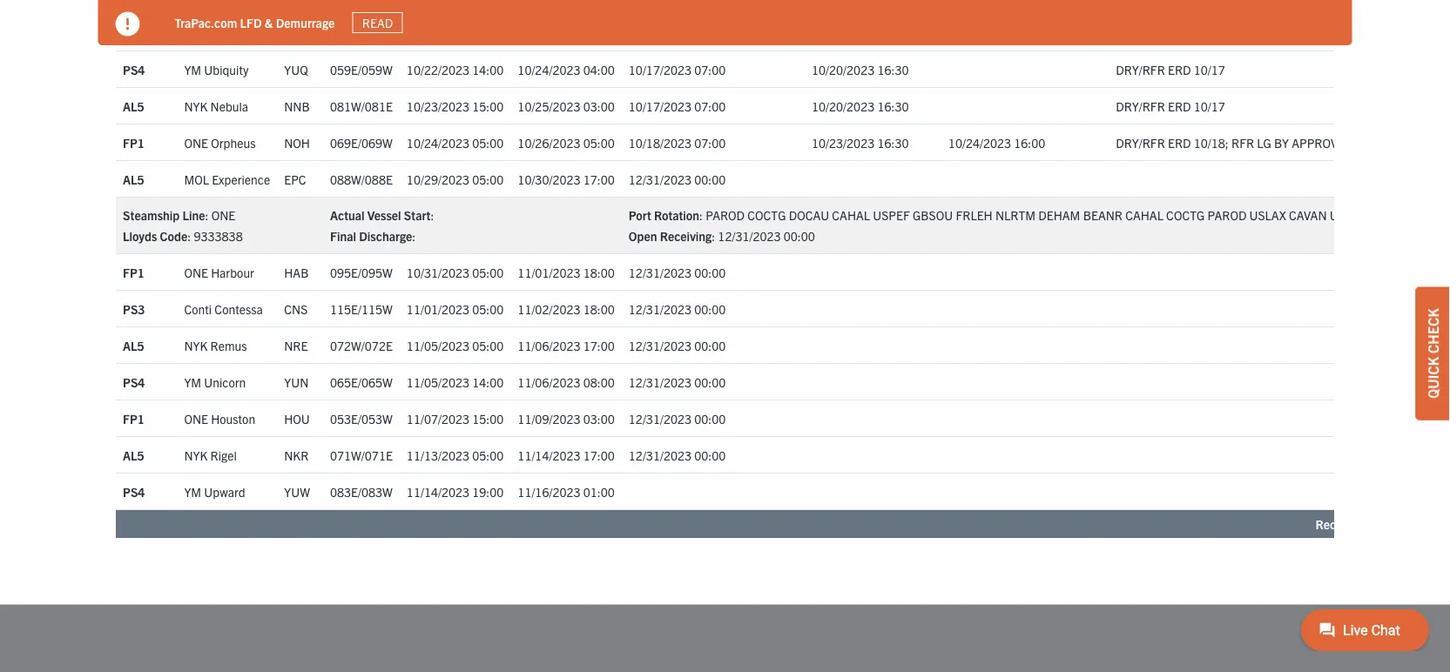 Task type: locate. For each thing, give the bounding box(es) containing it.
03:00 down 08:00
[[583, 411, 615, 427]]

0 vertical spatial dry/rfr
[[1116, 62, 1165, 78]]

2 fp1 from the top
[[122, 265, 144, 281]]

erd for 05:00
[[1168, 135, 1191, 151]]

3 18:00 from the top
[[583, 302, 615, 317]]

1 03:00 from the top
[[583, 99, 615, 114]]

coctg left docau
[[747, 208, 786, 224]]

10/19/2023
[[812, 25, 874, 41]]

nyk left nebula
[[184, 99, 207, 114]]

10/22/2023 for 10/22/2023 05:00
[[406, 25, 469, 41]]

12/31/2023 00:00 for 11/06/2023 17:00
[[628, 338, 726, 354]]

erd left 10/17;
[[1163, 25, 1186, 41]]

10/24/2023 left 16:00
[[948, 135, 1011, 151]]

1 horizontal spatial 10/24/2023
[[517, 62, 580, 78]]

10/23/2023 up docau
[[812, 135, 874, 151]]

2 dry/rfr erd 10/17 from the top
[[1116, 99, 1225, 114]]

2 coctg from the left
[[1166, 208, 1205, 224]]

12/31/2023 for 10/30/2023 17:00
[[628, 172, 691, 187]]

2 al5 from the top
[[122, 172, 144, 187]]

10/25/2023 03:00
[[517, 99, 615, 114]]

1 vertical spatial 17:00
[[583, 338, 615, 354]]

1 10/17/2023 07:00 from the top
[[628, 25, 726, 41]]

parod left uslax
[[1208, 208, 1247, 224]]

1 vertical spatial 10/20/2023 16:30
[[812, 62, 909, 78]]

2 ps3 from the top
[[122, 302, 144, 317]]

17:00 up 08:00
[[583, 338, 615, 354]]

by right 10/17;
[[1270, 25, 1284, 41]]

10/17;
[[1189, 25, 1224, 41]]

lg right 10/17;
[[1252, 25, 1267, 41]]

11/05/2023 up 11/07/2023
[[406, 375, 469, 390]]

coctg down 10/18;
[[1166, 208, 1205, 224]]

11/06/2023 for 11/06/2023 17:00
[[517, 338, 580, 354]]

11/16/2023
[[517, 484, 580, 500]]

one left harbour
[[184, 265, 208, 281]]

fp1 left one houston at bottom
[[122, 411, 144, 427]]

00:00 for 11/01/2023 18:00
[[694, 265, 726, 281]]

00:00 inside port rotation : parod coctg docau cahal uspef gbsou frleh nlrtm deham beanr cahal coctg parod uslax cavan usopt tpoak open receiving : 12/31/2023 00:00
[[784, 229, 815, 244]]

0 vertical spatial ym
[[184, 62, 201, 78]]

16:30
[[877, 25, 909, 41], [1014, 25, 1045, 41], [877, 62, 909, 78], [877, 99, 909, 114], [877, 135, 909, 151]]

11/01/2023 for 11/01/2023 18:00
[[517, 265, 580, 281]]

1 ps3 from the top
[[122, 25, 144, 41]]

approval for dry/rfr erd 10/17; rfr lg by approval
[[1287, 25, 1347, 41]]

al5 for nyk nebula
[[122, 99, 144, 114]]

1 17:00 from the top
[[583, 172, 615, 187]]

erd for 03:00
[[1168, 99, 1191, 114]]

al5
[[122, 99, 144, 114], [122, 172, 144, 187], [122, 338, 144, 354], [122, 448, 144, 464]]

1 dry/rfr erd 10/17 from the top
[[1116, 62, 1225, 78]]

11/01/2023 down 10/31/2023
[[406, 302, 469, 317]]

10/22/2023 up 10/22/2023 14:00
[[406, 25, 469, 41]]

1 vertical spatial 10/17/2023
[[628, 62, 691, 78]]

07:00 for 18:00
[[694, 25, 726, 41]]

11/01/2023
[[517, 265, 580, 281], [406, 302, 469, 317]]

docau
[[789, 208, 829, 224]]

12/31/2023 00:00 for 11/02/2023 18:00
[[628, 302, 726, 317]]

code
[[160, 229, 187, 244]]

nyk for nyk remus
[[184, 338, 207, 354]]

07:00 for 03:00
[[694, 99, 726, 114]]

ps3 left trapac.com
[[122, 25, 144, 41]]

6 12/31/2023 00:00 from the top
[[628, 411, 726, 427]]

2 dry/rfr from the top
[[1116, 99, 1165, 114]]

erd up 'dry/rfr erd 10/18; rfr lg by approval'
[[1168, 99, 1191, 114]]

rfr right 10/18;
[[1232, 135, 1254, 151]]

1 vertical spatial rfr
[[1232, 135, 1254, 151]]

10/20/2023 for 10/25/2023 03:00
[[812, 99, 874, 114]]

10/24/2023 up 10/29/2023
[[406, 135, 469, 151]]

1 vertical spatial 18:00
[[583, 265, 615, 281]]

2 17:00 from the top
[[583, 338, 615, 354]]

2 11/06/2023 from the top
[[517, 375, 580, 390]]

yun
[[284, 375, 308, 390]]

0 vertical spatial ps4
[[122, 62, 144, 78]]

ym for ym unicorn
[[184, 375, 201, 390]]

ps4 left ym unicorn
[[122, 375, 144, 390]]

noh
[[284, 135, 310, 151]]

fp1 down the lloyds
[[122, 265, 144, 281]]

dry/rfr erd 10/17 for 10/24/2023 04:00
[[1116, 62, 1225, 78]]

gbsou
[[913, 208, 953, 224]]

mol left creation
[[184, 25, 209, 41]]

1 horizontal spatial cahal
[[1125, 208, 1163, 224]]

4 07:00 from the top
[[694, 135, 726, 151]]

05:00
[[472, 25, 503, 41], [472, 135, 503, 151], [583, 135, 615, 151], [472, 172, 503, 187], [472, 265, 503, 281], [472, 302, 503, 317], [472, 338, 503, 354], [472, 448, 503, 464]]

erd left 10/18;
[[1168, 135, 1191, 151]]

discharge
[[359, 229, 412, 244]]

00:00 for 11/09/2023 03:00
[[694, 411, 726, 427]]

2 vertical spatial dry/rfr
[[1116, 135, 1165, 151]]

nyk left rigel
[[184, 448, 207, 464]]

10/22/2023
[[406, 25, 469, 41], [406, 62, 469, 78]]

ym for ym upward
[[184, 484, 201, 500]]

17:00 up 01:00
[[583, 448, 615, 464]]

read link
[[352, 12, 403, 33]]

05:00 up 11/05/2023 05:00
[[472, 302, 503, 317]]

al5 left nyk rigel
[[122, 448, 144, 464]]

10/17/2023 for 18:00
[[628, 25, 691, 41]]

10/24/2023
[[517, 62, 580, 78], [406, 135, 469, 151], [948, 135, 1011, 151]]

3 dry/rfr from the top
[[1116, 135, 1165, 151]]

cahal right beanr
[[1125, 208, 1163, 224]]

14:00 down 11/05/2023 05:00
[[472, 375, 503, 390]]

1 vertical spatial ps4
[[122, 375, 144, 390]]

10/20/2023
[[948, 25, 1011, 41], [812, 62, 874, 78], [812, 99, 874, 114]]

05:00 up 11/05/2023 14:00
[[472, 338, 503, 354]]

1 10/22/2023 from the top
[[406, 25, 469, 41]]

1 ps4 from the top
[[122, 62, 144, 78]]

10/17 up 10/18;
[[1194, 99, 1225, 114]]

0 vertical spatial rfr
[[1227, 25, 1250, 41]]

3 fp1 from the top
[[122, 411, 144, 427]]

3 10/17/2023 07:00 from the top
[[628, 99, 726, 114]]

05:00 up 11/01/2023 05:00
[[472, 265, 503, 281]]

ym left the upward at the bottom of the page
[[184, 484, 201, 500]]

19:00
[[472, 484, 503, 500]]

1 10/17/2023 from the top
[[628, 25, 691, 41]]

al5 for nyk rigel
[[122, 448, 144, 464]]

01:00
[[583, 484, 615, 500]]

0 horizontal spatial 11/01/2023
[[406, 302, 469, 317]]

one left orpheus
[[184, 135, 208, 151]]

4 12/31/2023 00:00 from the top
[[628, 338, 726, 354]]

demurrage
[[276, 14, 335, 30]]

0 vertical spatial by
[[1270, 25, 1284, 41]]

2 vertical spatial 10/20/2023 16:30
[[812, 99, 909, 114]]

rfr for 10/17;
[[1227, 25, 1250, 41]]

dry/rfr for 10/26/2023 05:00
[[1116, 135, 1165, 151]]

2 vertical spatial 10/23/2023
[[812, 135, 874, 151]]

12/31/2023 for 11/06/2023 17:00
[[628, 338, 691, 354]]

ps4 down solid image
[[122, 62, 144, 78]]

1 18:00 from the top
[[583, 25, 615, 41]]

0 horizontal spatial coctg
[[747, 208, 786, 224]]

ym ubiquity
[[184, 62, 248, 78]]

10/17 down 10/17;
[[1194, 62, 1225, 78]]

10/24/2023 for 10/24/2023 05:00
[[406, 135, 469, 151]]

dry/rfr erd 10/18; rfr lg by approval
[[1116, 135, 1351, 151]]

1 ym from the top
[[184, 62, 201, 78]]

0 vertical spatial 11/05/2023
[[406, 338, 469, 354]]

2 mol from the top
[[184, 172, 209, 187]]

0 horizontal spatial 10/23/2023
[[406, 99, 469, 114]]

2 vertical spatial 18:00
[[583, 302, 615, 317]]

1 vertical spatial 11/14/2023
[[406, 484, 469, 500]]

0 vertical spatial 18:00
[[583, 25, 615, 41]]

ym left ubiquity
[[184, 62, 201, 78]]

10/20/2023 16:30 for 04:00
[[812, 62, 909, 78]]

08:00
[[583, 375, 615, 390]]

1 horizontal spatial coctg
[[1166, 208, 1205, 224]]

10/20/2023 for 10/24/2023 04:00
[[812, 62, 874, 78]]

2 12/31/2023 00:00 from the top
[[628, 265, 726, 281]]

05:00 down 10/24/2023 05:00
[[472, 172, 503, 187]]

hou
[[284, 411, 310, 427]]

10/17/2023 for 04:00
[[628, 62, 691, 78]]

0 vertical spatial 10/22/2023
[[406, 25, 469, 41]]

0 vertical spatial nyk
[[184, 99, 207, 114]]

1 vertical spatial ps3
[[122, 302, 144, 317]]

10/26/2023
[[517, 135, 580, 151]]

2 cahal from the left
[[1125, 208, 1163, 224]]

1 12/31/2023 00:00 from the top
[[628, 172, 726, 187]]

ym left unicorn
[[184, 375, 201, 390]]

ps3 left conti
[[122, 302, 144, 317]]

3 17:00 from the top
[[583, 448, 615, 464]]

16:00
[[1014, 135, 1045, 151]]

11/14/2023 for 11/14/2023 19:00
[[406, 484, 469, 500]]

0 vertical spatial 11/01/2023
[[517, 265, 580, 281]]

0 vertical spatial 03:00
[[583, 99, 615, 114]]

3 07:00 from the top
[[694, 99, 726, 114]]

0 vertical spatial 10/20/2023
[[948, 25, 1011, 41]]

0 horizontal spatial 11/14/2023
[[406, 484, 469, 500]]

ym for ym ubiquity
[[184, 62, 201, 78]]

5 12/31/2023 00:00 from the top
[[628, 375, 726, 390]]

steamship
[[122, 208, 179, 224]]

10/17/2023
[[628, 25, 691, 41], [628, 62, 691, 78], [628, 99, 691, 114]]

11/14/2023 for 11/14/2023 17:00
[[517, 448, 580, 464]]

3 nyk from the top
[[184, 448, 207, 464]]

1 15:00 from the top
[[472, 99, 503, 114]]

18:00 up the 11/02/2023 18:00
[[583, 265, 615, 281]]

dry/rfr erd 10/17 up 10/18;
[[1116, 99, 1225, 114]]

12/31/2023 00:00 for 11/14/2023 17:00
[[628, 448, 726, 464]]

11/07/2023
[[406, 411, 469, 427]]

089e/089w
[[330, 25, 392, 41]]

0 vertical spatial 11/06/2023
[[517, 338, 580, 354]]

12/31/2023 for 11/02/2023 18:00
[[628, 302, 691, 317]]

1 vertical spatial dry/rfr erd 10/17
[[1116, 99, 1225, 114]]

2 horizontal spatial 10/24/2023
[[948, 135, 1011, 151]]

1 horizontal spatial 10/23/2023
[[517, 25, 580, 41]]

2 03:00 from the top
[[583, 411, 615, 427]]

approval
[[1287, 25, 1347, 41], [1292, 135, 1351, 151]]

3 ym from the top
[[184, 484, 201, 500]]

18:00 for 11/02/2023 18:00
[[583, 302, 615, 317]]

10/17/2023 07:00 for 10/24/2023 04:00
[[628, 62, 726, 78]]

14:00 for 10/22/2023 14:00
[[472, 62, 503, 78]]

1 vertical spatial by
[[1274, 135, 1289, 151]]

1 horizontal spatial parod
[[1208, 208, 1247, 224]]

nre
[[284, 338, 307, 354]]

approval for dry/rfr erd 10/18; rfr lg by approval
[[1292, 135, 1351, 151]]

3 12/31/2023 00:00 from the top
[[628, 302, 726, 317]]

1 14:00 from the top
[[472, 62, 503, 78]]

cahal left uspef
[[832, 208, 870, 224]]

115e/115w
[[330, 302, 392, 317]]

2 18:00 from the top
[[583, 265, 615, 281]]

3 al5 from the top
[[122, 338, 144, 354]]

0 vertical spatial 10/17/2023 07:00
[[628, 25, 726, 41]]

2 11/05/2023 from the top
[[406, 375, 469, 390]]

footer
[[0, 605, 1451, 673]]

11/01/2023 for 11/01/2023 05:00
[[406, 302, 469, 317]]

al5 up steamship
[[122, 172, 144, 187]]

00:00 for 11/14/2023 17:00
[[694, 448, 726, 464]]

deham
[[1038, 208, 1080, 224]]

1 vertical spatial 10/17/2023 07:00
[[628, 62, 726, 78]]

11/06/2023 17:00
[[517, 338, 615, 354]]

1 dry/rfr from the top
[[1116, 62, 1165, 78]]

1 vertical spatial 14:00
[[472, 375, 503, 390]]

ps4 left ym upward
[[122, 484, 144, 500]]

3 ps4 from the top
[[122, 484, 144, 500]]

16:30 for 10/26/2023 05:00
[[877, 135, 909, 151]]

0 horizontal spatial parod
[[705, 208, 745, 224]]

1 al5 from the top
[[122, 99, 144, 114]]

1 vertical spatial 15:00
[[472, 411, 503, 427]]

: down start at left top
[[412, 229, 415, 244]]

11/06/2023 down 11/02/2023
[[517, 338, 580, 354]]

18:00 for 11/01/2023 18:00
[[583, 265, 615, 281]]

0 vertical spatial 11/14/2023
[[517, 448, 580, 464]]

erd for 18:00
[[1163, 25, 1186, 41]]

12/31/2023 for 11/06/2023 08:00
[[628, 375, 691, 390]]

2 vertical spatial fp1
[[122, 411, 144, 427]]

ps4
[[122, 62, 144, 78], [122, 375, 144, 390], [122, 484, 144, 500]]

05:00 up 19:00
[[472, 448, 503, 464]]

lg right 10/18;
[[1257, 135, 1272, 151]]

1 vertical spatial 10/22/2023
[[406, 62, 469, 78]]

11/01/2023 up 11/02/2023
[[517, 265, 580, 281]]

10/23/2023 up 10/24/2023 04:00
[[517, 25, 580, 41]]

1 vertical spatial lg
[[1257, 135, 1272, 151]]

18:00 up "04:00"
[[583, 25, 615, 41]]

1 vertical spatial 10/20/2023
[[812, 62, 874, 78]]

one inside steamship line : one lloyds code : 9333838
[[211, 208, 235, 224]]

0 vertical spatial 17:00
[[583, 172, 615, 187]]

by for 10/18;
[[1274, 135, 1289, 151]]

15:00 down 10/22/2023 14:00
[[472, 99, 503, 114]]

1 coctg from the left
[[747, 208, 786, 224]]

2 10/17/2023 07:00 from the top
[[628, 62, 726, 78]]

05:00 for 10/31/2023 05:00
[[472, 265, 503, 281]]

1 vertical spatial dry/rfr
[[1116, 99, 1165, 114]]

1 mol from the top
[[184, 25, 209, 41]]

2 vertical spatial ps4
[[122, 484, 144, 500]]

03:00 for 11/09/2023 03:00
[[583, 411, 615, 427]]

0 vertical spatial lg
[[1252, 25, 1267, 41]]

05:00 for 11/13/2023 05:00
[[472, 448, 503, 464]]

2 nyk from the top
[[184, 338, 207, 354]]

10/23/2023 for 10/23/2023 15:00
[[406, 99, 469, 114]]

rotation
[[654, 208, 699, 224]]

one up "9333838"
[[211, 208, 235, 224]]

10/17/2023 07:00 for 10/25/2023 03:00
[[628, 99, 726, 114]]

18:00 up the 11/06/2023 17:00
[[583, 302, 615, 317]]

0 horizontal spatial cahal
[[832, 208, 870, 224]]

fp1 for one orpheus
[[122, 135, 144, 151]]

10/24/2023 04:00
[[517, 62, 615, 78]]

parod up the receiving
[[705, 208, 745, 224]]

05:00 for 10/26/2023 05:00
[[583, 135, 615, 151]]

065e/065w
[[330, 375, 392, 390]]

3 10/17/2023 from the top
[[628, 99, 691, 114]]

11/14/2023 17:00
[[517, 448, 615, 464]]

10/22/2023 down 10/22/2023 05:00
[[406, 62, 469, 78]]

10/22/2023 for 10/22/2023 14:00
[[406, 62, 469, 78]]

1 11/06/2023 from the top
[[517, 338, 580, 354]]

1 07:00 from the top
[[694, 25, 726, 41]]

nnb
[[284, 99, 310, 114]]

2 vertical spatial 10/17/2023 07:00
[[628, 99, 726, 114]]

0 vertical spatial ps3
[[122, 25, 144, 41]]

0 vertical spatial 15:00
[[472, 99, 503, 114]]

:
[[205, 208, 208, 224], [430, 208, 434, 224], [699, 208, 703, 224], [187, 229, 191, 244], [412, 229, 415, 244], [712, 229, 715, 244], [1417, 517, 1420, 533]]

15:00 down 11/05/2023 14:00
[[472, 411, 503, 427]]

dry/rfr erd 10/17
[[1116, 62, 1225, 78], [1116, 99, 1225, 114]]

1 nyk from the top
[[184, 99, 207, 114]]

05:00 up 10/30/2023 17:00
[[583, 135, 615, 151]]

7 12/31/2023 00:00 from the top
[[628, 448, 726, 464]]

dry/rfr
[[1116, 25, 1160, 41]]

4 al5 from the top
[[122, 448, 144, 464]]

dry/rfr for 10/24/2023 04:00
[[1116, 62, 1165, 78]]

one for orpheus
[[184, 135, 208, 151]]

al5 left nyk remus
[[122, 338, 144, 354]]

0 vertical spatial approval
[[1287, 25, 1347, 41]]

11/02/2023
[[517, 302, 580, 317]]

2 vertical spatial ym
[[184, 484, 201, 500]]

open
[[628, 229, 657, 244]]

10/20/2023 16:30
[[948, 25, 1045, 41], [812, 62, 909, 78], [812, 99, 909, 114]]

10/19/2023 16:30
[[812, 25, 909, 41]]

1 vertical spatial approval
[[1292, 135, 1351, 151]]

2 vertical spatial 10/17/2023
[[628, 99, 691, 114]]

mol for mol creation
[[184, 25, 209, 41]]

rfr right 10/17;
[[1227, 25, 1250, 41]]

0 vertical spatial fp1
[[122, 135, 144, 151]]

nyk left remus
[[184, 338, 207, 354]]

fp1 up steamship
[[122, 135, 144, 151]]

1 vertical spatial 03:00
[[583, 411, 615, 427]]

mol up line
[[184, 172, 209, 187]]

11/05/2023 up 11/05/2023 14:00
[[406, 338, 469, 354]]

10/17/2023 07:00
[[628, 25, 726, 41], [628, 62, 726, 78], [628, 99, 726, 114]]

1 vertical spatial fp1
[[122, 265, 144, 281]]

10/18/2023
[[628, 135, 691, 151]]

quick check link
[[1416, 287, 1451, 421]]

fp1
[[122, 135, 144, 151], [122, 265, 144, 281], [122, 411, 144, 427]]

2 10/22/2023 from the top
[[406, 62, 469, 78]]

00:00 for 11/02/2023 18:00
[[694, 302, 726, 317]]

1 vertical spatial 11/06/2023
[[517, 375, 580, 390]]

ps4 for ym ubiquity
[[122, 62, 144, 78]]

1 horizontal spatial 11/01/2023
[[517, 265, 580, 281]]

00:00 for 11/06/2023 17:00
[[694, 338, 726, 354]]

10/23/2023 down 10/22/2023 14:00
[[406, 99, 469, 114]]

0 vertical spatial 14:00
[[472, 62, 503, 78]]

11/14/2023 19:00
[[406, 484, 503, 500]]

10/17
[[1194, 62, 1225, 78], [1194, 99, 1225, 114]]

final
[[330, 229, 356, 244]]

0 vertical spatial 10/17
[[1194, 62, 1225, 78]]

1 vertical spatial 11/05/2023
[[406, 375, 469, 390]]

2 vertical spatial 17:00
[[583, 448, 615, 464]]

nkr
[[284, 448, 308, 464]]

03:00 down "04:00"
[[583, 99, 615, 114]]

0 vertical spatial dry/rfr erd 10/17
[[1116, 62, 1225, 78]]

2 ym from the top
[[184, 375, 201, 390]]

dry/rfr erd 10/17 for 10/25/2023 03:00
[[1116, 99, 1225, 114]]

vessel
[[367, 208, 401, 224]]

0 horizontal spatial 10/24/2023
[[406, 135, 469, 151]]

1 vertical spatial nyk
[[184, 338, 207, 354]]

05:00 for 11/01/2023 05:00
[[472, 302, 503, 317]]

fp1 for one houston
[[122, 411, 144, 427]]

11/13/2023
[[406, 448, 469, 464]]

083e/083w
[[330, 484, 392, 500]]

12/31/2023 for 11/09/2023 03:00
[[628, 411, 691, 427]]

05:00 up 10/22/2023 14:00
[[472, 25, 503, 41]]

upward
[[204, 484, 245, 500]]

16:30 for 10/24/2023 04:00
[[877, 62, 909, 78]]

05:00 up 10/29/2023 05:00
[[472, 135, 503, 151]]

17:00 down 10/26/2023 05:00 in the top of the page
[[583, 172, 615, 187]]

12/31/2023 00:00 for 11/09/2023 03:00
[[628, 411, 726, 427]]

1 fp1 from the top
[[122, 135, 144, 151]]

1 10/17 from the top
[[1194, 62, 1225, 78]]

03:00 for 10/25/2023 03:00
[[583, 99, 615, 114]]

072w/072e
[[330, 338, 392, 354]]

10/24/2023 up 10/25/2023
[[517, 62, 580, 78]]

069e/069w
[[330, 135, 392, 151]]

2 10/17 from the top
[[1194, 99, 1225, 114]]

12/31/2023 for 11/01/2023 18:00
[[628, 265, 691, 281]]

18:00
[[583, 25, 615, 41], [583, 265, 615, 281], [583, 302, 615, 317]]

14:00 up 10/23/2023 15:00 at the left
[[472, 62, 503, 78]]

05:00 for 10/24/2023 05:00
[[472, 135, 503, 151]]

2 10/17/2023 from the top
[[628, 62, 691, 78]]

dry/rfr erd 10/17 down dry/rfr
[[1116, 62, 1225, 78]]

line
[[182, 208, 205, 224]]

10/23/2023 15:00
[[406, 99, 503, 114]]

07:00
[[694, 25, 726, 41], [694, 62, 726, 78], [694, 99, 726, 114], [694, 135, 726, 151]]

11/14/2023 down '11/09/2023' on the bottom
[[517, 448, 580, 464]]

by right 10/18;
[[1274, 135, 1289, 151]]

1 11/05/2023 from the top
[[406, 338, 469, 354]]

2 07:00 from the top
[[694, 62, 726, 78]]

erd down 10/17;
[[1168, 62, 1191, 78]]

0 vertical spatial 10/23/2023
[[517, 25, 580, 41]]

1 vertical spatial 10/23/2023
[[406, 99, 469, 114]]

2 vertical spatial 10/20/2023
[[812, 99, 874, 114]]

dry/rfr
[[1116, 62, 1165, 78], [1116, 99, 1165, 114], [1116, 135, 1165, 151]]

conti
[[184, 302, 211, 317]]

one left houston at the bottom left of the page
[[184, 411, 208, 427]]

al5 down solid image
[[122, 99, 144, 114]]

0 vertical spatial 10/17/2023
[[628, 25, 691, 41]]

2 14:00 from the top
[[472, 375, 503, 390]]

1 vertical spatial mol
[[184, 172, 209, 187]]

2 horizontal spatial 10/23/2023
[[812, 135, 874, 151]]

1 vertical spatial ym
[[184, 375, 201, 390]]

05:00 for 10/22/2023 05:00
[[472, 25, 503, 41]]

2 15:00 from the top
[[472, 411, 503, 427]]

11/02/2023 18:00
[[517, 302, 615, 317]]

1 vertical spatial 11/01/2023
[[406, 302, 469, 317]]

11/16/2023 01:00
[[517, 484, 615, 500]]

2 vertical spatial nyk
[[184, 448, 207, 464]]

1 vertical spatial 10/17
[[1194, 99, 1225, 114]]

11/14/2023 down 11/13/2023
[[406, 484, 469, 500]]

0 vertical spatial mol
[[184, 25, 209, 41]]

2 ps4 from the top
[[122, 375, 144, 390]]

1 horizontal spatial 11/14/2023
[[517, 448, 580, 464]]

beanr
[[1083, 208, 1123, 224]]

11/01/2023 05:00
[[406, 302, 503, 317]]

11/06/2023 up '11/09/2023' on the bottom
[[517, 375, 580, 390]]



Task type: vqa. For each thing, say whether or not it's contained in the screenshot.
11/14/2023 19:00
yes



Task type: describe. For each thing, give the bounding box(es) containing it.
conti contessa
[[184, 302, 263, 317]]

10/29/2023
[[406, 172, 469, 187]]

read
[[362, 15, 393, 30]]

experience
[[211, 172, 270, 187]]

04:00
[[583, 62, 615, 78]]

: right displayed on the right bottom of page
[[1417, 517, 1420, 533]]

ps4 for ym upward
[[122, 484, 144, 500]]

unicorn
[[204, 375, 246, 390]]

yuq
[[284, 62, 308, 78]]

uspef
[[873, 208, 910, 224]]

one harbour
[[184, 265, 254, 281]]

14:00 for 11/05/2023 14:00
[[472, 375, 503, 390]]

10/30/2023
[[517, 172, 580, 187]]

port rotation : parod coctg docau cahal uspef gbsou frleh nlrtm deham beanr cahal coctg parod uslax cavan usopt tpoak open receiving : 12/31/2023 00:00
[[628, 208, 1409, 244]]

15:00 for 10/23/2023 15:00
[[472, 99, 503, 114]]

trapac.com lfd & demurrage
[[175, 14, 335, 30]]

mol for mol experience
[[184, 172, 209, 187]]

mol creation
[[184, 25, 256, 41]]

11/01/2023 18:00
[[517, 265, 615, 281]]

one for houston
[[184, 411, 208, 427]]

creation
[[211, 25, 256, 41]]

10/23/2023 16:30
[[812, 135, 909, 151]]

11/05/2023 14:00
[[406, 375, 503, 390]]

10/22/2023 05:00
[[406, 25, 503, 41]]

quick
[[1425, 357, 1442, 399]]

one for harbour
[[184, 265, 208, 281]]

10/17 for 10/25/2023 03:00
[[1194, 99, 1225, 114]]

: down line
[[187, 229, 191, 244]]

frleh
[[956, 208, 993, 224]]

: up "9333838"
[[205, 208, 208, 224]]

nlrtm
[[995, 208, 1036, 224]]

: right open
[[712, 229, 715, 244]]

ym unicorn
[[184, 375, 246, 390]]

lg for 10/17;
[[1252, 25, 1267, 41]]

start
[[404, 208, 430, 224]]

by for 10/17;
[[1270, 25, 1284, 41]]

10/22/2023 14:00
[[406, 62, 503, 78]]

nyk nebula
[[184, 99, 248, 114]]

nyk for nyk rigel
[[184, 448, 207, 464]]

1 cahal from the left
[[832, 208, 870, 224]]

0 vertical spatial 10/20/2023 16:30
[[948, 25, 1045, 41]]

: up the receiving
[[699, 208, 703, 224]]

ctn
[[284, 25, 307, 41]]

17:00 for 11/14/2023 17:00
[[583, 448, 615, 464]]

10/18;
[[1194, 135, 1229, 151]]

rfr for 10/18;
[[1232, 135, 1254, 151]]

quick check
[[1425, 309, 1442, 399]]

12/31/2023 00:00 for 11/01/2023 18:00
[[628, 265, 726, 281]]

check
[[1425, 309, 1442, 354]]

lg for 10/18;
[[1257, 135, 1272, 151]]

10/31/2023 05:00
[[406, 265, 503, 281]]

10/29/2023 05:00
[[406, 172, 503, 187]]

00:00 for 10/30/2023 17:00
[[694, 172, 726, 187]]

10/23/2023 for 10/23/2023 18:00
[[517, 25, 580, 41]]

10/23/2023 18:00
[[517, 25, 615, 41]]

10/25/2023
[[517, 99, 580, 114]]

11/05/2023 for 11/05/2023 14:00
[[406, 375, 469, 390]]

12/31/2023 for 11/14/2023 17:00
[[628, 448, 691, 464]]

07:00 for 04:00
[[694, 62, 726, 78]]

uslax
[[1249, 208, 1286, 224]]

10/18/2023 07:00
[[628, 135, 726, 151]]

receiving
[[660, 229, 712, 244]]

nebula
[[210, 99, 248, 114]]

10/24/2023 for 10/24/2023 16:00
[[948, 135, 1011, 151]]

05:00 for 11/05/2023 05:00
[[472, 338, 503, 354]]

harbour
[[211, 265, 254, 281]]

11/06/2023 for 11/06/2023 08:00
[[517, 375, 580, 390]]

18:00 for 10/23/2023 18:00
[[583, 25, 615, 41]]

&
[[265, 14, 273, 30]]

1 parod from the left
[[705, 208, 745, 224]]

remus
[[210, 338, 247, 354]]

10/17/2023 for 03:00
[[628, 99, 691, 114]]

: down 10/29/2023
[[430, 208, 434, 224]]

solid image
[[115, 12, 140, 36]]

ps4 for ym unicorn
[[122, 375, 144, 390]]

16:30 for 10/25/2023 03:00
[[877, 99, 909, 114]]

one houston
[[184, 411, 255, 427]]

port
[[628, 208, 651, 224]]

nyk for nyk nebula
[[184, 99, 207, 114]]

10/17 for 10/24/2023 04:00
[[1194, 62, 1225, 78]]

10/24/2023 16:00
[[948, 135, 1045, 151]]

orpheus
[[211, 135, 255, 151]]

erd for 04:00
[[1168, 62, 1191, 78]]

mol experience
[[184, 172, 270, 187]]

ym upward
[[184, 484, 245, 500]]

11/09/2023 03:00
[[517, 411, 615, 427]]

trapac.com
[[175, 14, 237, 30]]

ubiquity
[[204, 62, 248, 78]]

lloyds
[[122, 229, 157, 244]]

17:00 for 10/30/2023 17:00
[[583, 172, 615, 187]]

contessa
[[214, 302, 263, 317]]

088w/088e
[[330, 172, 392, 187]]

10/23/2023 for 10/23/2023 16:30
[[812, 135, 874, 151]]

17:00 for 11/06/2023 17:00
[[583, 338, 615, 354]]

ps3 for mol creation
[[122, 25, 144, 41]]

071w/071e
[[330, 448, 392, 464]]

usopt
[[1330, 208, 1368, 224]]

12/31/2023 inside port rotation : parod coctg docau cahal uspef gbsou frleh nlrtm deham beanr cahal coctg parod uslax cavan usopt tpoak open receiving : 12/31/2023 00:00
[[718, 229, 781, 244]]

11/05/2023 for 11/05/2023 05:00
[[406, 338, 469, 354]]

12/31/2023 00:00 for 11/06/2023 08:00
[[628, 375, 726, 390]]

10/31/2023
[[406, 265, 469, 281]]

053e/053w
[[330, 411, 392, 427]]

11/05/2023 05:00
[[406, 338, 503, 354]]

081w/081e
[[330, 99, 392, 114]]

11/09/2023
[[517, 411, 580, 427]]

dry/rfr for 10/25/2023 03:00
[[1116, 99, 1165, 114]]

05:00 for 10/29/2023 05:00
[[472, 172, 503, 187]]

15:00 for 11/07/2023 15:00
[[472, 411, 503, 427]]

10/24/2023 05:00
[[406, 135, 503, 151]]

16:30 for 10/23/2023 18:00
[[877, 25, 909, 41]]

095e/095w
[[330, 265, 392, 281]]

hab
[[284, 265, 308, 281]]

steamship line : one lloyds code : 9333838
[[122, 208, 242, 244]]

actual
[[330, 208, 364, 224]]

059e/059w
[[330, 62, 392, 78]]

10/24/2023 for 10/24/2023 04:00
[[517, 62, 580, 78]]

actual vessel start : final discharge :
[[330, 208, 434, 244]]

fp1 for one harbour
[[122, 265, 144, 281]]

00:00 for 11/06/2023 08:00
[[694, 375, 726, 390]]

yuw
[[284, 484, 310, 500]]

11/13/2023 05:00
[[406, 448, 503, 464]]

al5 for nyk remus
[[122, 338, 144, 354]]

dry/rfr erd 10/17; rfr lg by approval
[[1116, 25, 1347, 41]]

lfd
[[240, 14, 262, 30]]

10/30/2023 17:00
[[517, 172, 615, 187]]

houston
[[211, 411, 255, 427]]

tpoak
[[1371, 208, 1409, 224]]

10/17/2023 07:00 for 10/23/2023 18:00
[[628, 25, 726, 41]]

10/26/2023 05:00
[[517, 135, 615, 151]]

ps3 for conti contessa
[[122, 302, 144, 317]]

al5 for mol experience
[[122, 172, 144, 187]]

displayed
[[1362, 517, 1415, 533]]

07:00 for 05:00
[[694, 135, 726, 151]]

one orpheus
[[184, 135, 255, 151]]

2 parod from the left
[[1208, 208, 1247, 224]]

10/20/2023 16:30 for 03:00
[[812, 99, 909, 114]]



